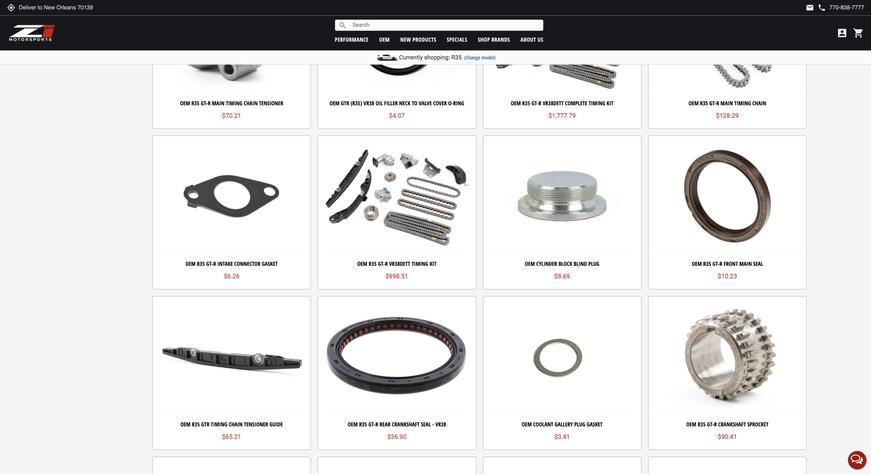 Task type: describe. For each thing, give the bounding box(es) containing it.
$70.21
[[222, 112, 241, 120]]

valve
[[419, 100, 432, 107]]

vr38dett for complete
[[543, 100, 564, 107]]

seal for crankshaft
[[421, 421, 431, 429]]

oem r35 gt-r crankshaft sprocket
[[687, 421, 769, 429]]

shop brands link
[[478, 36, 511, 43]]

mail
[[807, 3, 815, 12]]

r for oem r35 gt-r crankshaft sprocket
[[715, 421, 718, 429]]

timing for oem r35 gt-r main timing chain
[[735, 100, 752, 107]]

r for oem r35 gt-r front main seal
[[720, 260, 723, 268]]

ring
[[454, 100, 465, 107]]

seal for main
[[754, 260, 764, 268]]

mail link
[[807, 3, 815, 12]]

intake
[[218, 260, 233, 268]]

blind
[[574, 260, 588, 268]]

new products
[[401, 36, 437, 43]]

gt- for oem r35 gt-r vr38dett timing kit
[[378, 260, 385, 268]]

gt- for oem r35 gt-r intake connector gasket
[[206, 260, 213, 268]]

shopping_cart link
[[852, 27, 865, 39]]

oem for oem cylinder block blind plug
[[525, 260, 535, 268]]

connector
[[235, 260, 261, 268]]

cylinder
[[537, 260, 558, 268]]

shopping:
[[425, 54, 450, 61]]

specials
[[447, 36, 468, 43]]

1 vertical spatial tensioner
[[244, 421, 268, 429]]

$4.07
[[389, 112, 405, 120]]

$65.21
[[222, 434, 241, 441]]

oil
[[376, 100, 383, 107]]

r35 for oem r35 gt-r crankshaft sprocket
[[698, 421, 706, 429]]

specials link
[[447, 36, 468, 43]]

about
[[521, 36, 537, 43]]

oem for oem coolant gallery plug gasket
[[522, 421, 532, 429]]

front
[[724, 260, 739, 268]]

oem r35 gt-r vr38dett complete timing kit
[[511, 100, 614, 107]]

$1,777.79
[[549, 112, 576, 120]]

complete
[[566, 100, 588, 107]]

r for oem r35 gt-r rear crankshaft seal - vr38
[[376, 421, 379, 429]]

Search search field
[[347, 20, 544, 31]]

r for oem r35 gt-r vr38dett complete timing kit
[[539, 100, 542, 107]]

products
[[413, 36, 437, 43]]

rear
[[380, 421, 391, 429]]

gallery
[[555, 421, 573, 429]]

o-
[[449, 100, 454, 107]]

guide
[[270, 421, 283, 429]]

oem for oem r35 gt-r rear crankshaft seal - vr38
[[348, 421, 358, 429]]

1 horizontal spatial gasket
[[587, 421, 603, 429]]

chain for oem r35 gt-r main timing chain tensioner
[[244, 100, 258, 107]]

r35 for oem r35 gtr timing chain tensioner guide
[[192, 421, 200, 429]]

mail phone
[[807, 3, 827, 12]]

r35 for oem r35 gt-r main timing chain tensioner
[[192, 100, 200, 107]]

shopping_cart
[[854, 27, 865, 39]]

currently shopping: r35 (change model)
[[400, 54, 496, 61]]

oem coolant gallery plug gasket
[[522, 421, 603, 429]]

oem r35 gtr timing chain tensioner guide
[[181, 421, 283, 429]]

(change
[[465, 54, 481, 61]]

gt- for oem r35 gt-r main timing chain
[[710, 100, 717, 107]]

r35 for oem r35 gt-r intake connector gasket
[[197, 260, 205, 268]]

$6.26
[[224, 273, 240, 280]]

new products link
[[401, 36, 437, 43]]

gt- for oem r35 gt-r front main seal
[[713, 260, 720, 268]]

gt- for oem r35 gt-r vr38dett complete timing kit
[[532, 100, 539, 107]]

sprocket
[[748, 421, 769, 429]]

1 horizontal spatial kit
[[607, 100, 614, 107]]

r35 for oem r35 gt-r vr38dett complete timing kit
[[523, 100, 531, 107]]

model)
[[482, 54, 496, 61]]

gt- for oem r35 gt-r crankshaft sprocket
[[708, 421, 715, 429]]

oem for oem r35 gt-r main timing chain
[[689, 100, 699, 107]]

oem r35 gt-r main timing chain
[[689, 100, 767, 107]]

oem for oem r35 gt-r main timing chain tensioner
[[180, 100, 190, 107]]

1 horizontal spatial vr38
[[436, 421, 447, 429]]

1 horizontal spatial gtr
[[341, 100, 350, 107]]

-
[[433, 421, 434, 429]]

oem cylinder block blind plug
[[525, 260, 600, 268]]



Task type: vqa. For each thing, say whether or not it's contained in the screenshot.
OEM R35 GT-R Main Timing Chain r
yes



Task type: locate. For each thing, give the bounding box(es) containing it.
oem
[[380, 36, 390, 43], [180, 100, 190, 107], [330, 100, 340, 107], [511, 100, 521, 107], [689, 100, 699, 107], [186, 260, 196, 268], [358, 260, 368, 268], [525, 260, 535, 268], [692, 260, 702, 268], [181, 421, 191, 429], [348, 421, 358, 429], [522, 421, 532, 429], [687, 421, 697, 429]]

$90.41
[[718, 434, 738, 441]]

oem r35 gt-r vr38dett timing kit
[[358, 260, 437, 268]]

timing
[[226, 100, 243, 107], [589, 100, 606, 107], [735, 100, 752, 107], [412, 260, 429, 268], [211, 421, 228, 429]]

performance link
[[335, 36, 369, 43]]

seal right front
[[754, 260, 764, 268]]

gasket
[[262, 260, 278, 268], [587, 421, 603, 429]]

0 horizontal spatial kit
[[430, 260, 437, 268]]

to
[[412, 100, 418, 107]]

my_location
[[7, 3, 15, 12]]

vr38 right -
[[436, 421, 447, 429]]

0 horizontal spatial vr38
[[364, 100, 375, 107]]

oem for oem gtr (r35) vr38 oil filler neck to valve cover o-ring
[[330, 100, 340, 107]]

$10.23
[[718, 273, 738, 280]]

z1 motorsports logo image
[[9, 24, 56, 42]]

0 horizontal spatial crankshaft
[[392, 421, 420, 429]]

chain for oem r35 gt-r main timing chain
[[753, 100, 767, 107]]

plug
[[589, 260, 600, 268], [575, 421, 586, 429]]

oem r35 gt-r intake connector gasket
[[186, 260, 278, 268]]

oem for oem r35 gt-r crankshaft sprocket
[[687, 421, 697, 429]]

coolant
[[534, 421, 554, 429]]

1 horizontal spatial vr38dett
[[543, 100, 564, 107]]

crankshaft
[[392, 421, 420, 429], [719, 421, 747, 429]]

$3.41
[[555, 434, 571, 441]]

0 vertical spatial kit
[[607, 100, 614, 107]]

2 horizontal spatial chain
[[753, 100, 767, 107]]

main up $128.29
[[721, 100, 734, 107]]

account_box
[[837, 27, 849, 39]]

vr38
[[364, 100, 375, 107], [436, 421, 447, 429]]

oem for oem r35 gt-r vr38dett complete timing kit
[[511, 100, 521, 107]]

vr38 left oil
[[364, 100, 375, 107]]

main for oem r35 gt-r main timing chain
[[721, 100, 734, 107]]

phone
[[818, 3, 827, 12]]

1 vertical spatial plug
[[575, 421, 586, 429]]

(r35)
[[351, 100, 362, 107]]

plug right "gallery"
[[575, 421, 586, 429]]

block
[[559, 260, 573, 268]]

vr38dett up $998.51
[[390, 260, 411, 268]]

oem for oem r35 gtr timing chain tensioner guide
[[181, 421, 191, 429]]

1 horizontal spatial plug
[[589, 260, 600, 268]]

r35
[[452, 54, 462, 61], [192, 100, 200, 107], [523, 100, 531, 107], [701, 100, 709, 107], [197, 260, 205, 268], [369, 260, 377, 268], [704, 260, 712, 268], [192, 421, 200, 429], [359, 421, 367, 429], [698, 421, 706, 429]]

us
[[538, 36, 544, 43]]

r for oem r35 gt-r intake connector gasket
[[213, 260, 216, 268]]

currently
[[400, 54, 423, 61]]

r35 for oem r35 gt-r front main seal
[[704, 260, 712, 268]]

crankshaft up $36.90
[[392, 421, 420, 429]]

1 vertical spatial gasket
[[587, 421, 603, 429]]

timing for oem r35 gt-r main timing chain tensioner
[[226, 100, 243, 107]]

0 horizontal spatial gtr
[[201, 421, 210, 429]]

$8.69
[[555, 273, 571, 280]]

oem r35 gt-r front main seal
[[692, 260, 764, 268]]

oem for oem 'link'
[[380, 36, 390, 43]]

0 horizontal spatial seal
[[421, 421, 431, 429]]

main up $70.21
[[212, 100, 225, 107]]

1 vertical spatial kit
[[430, 260, 437, 268]]

0 horizontal spatial vr38dett
[[390, 260, 411, 268]]

0 horizontal spatial chain
[[229, 421, 243, 429]]

gasket right the connector
[[262, 260, 278, 268]]

oem r35 gt-r rear crankshaft seal - vr38
[[348, 421, 447, 429]]

r
[[208, 100, 211, 107], [539, 100, 542, 107], [717, 100, 720, 107], [213, 260, 216, 268], [385, 260, 388, 268], [720, 260, 723, 268], [376, 421, 379, 429], [715, 421, 718, 429]]

1 vertical spatial vr38
[[436, 421, 447, 429]]

0 horizontal spatial main
[[212, 100, 225, 107]]

gasket right "gallery"
[[587, 421, 603, 429]]

0 vertical spatial vr38
[[364, 100, 375, 107]]

r35 for oem r35 gt-r vr38dett timing kit
[[369, 260, 377, 268]]

r for oem r35 gt-r vr38dett timing kit
[[385, 260, 388, 268]]

$128.29
[[717, 112, 739, 120]]

r for oem r35 gt-r main timing chain tensioner
[[208, 100, 211, 107]]

0 vertical spatial vr38dett
[[543, 100, 564, 107]]

gt-
[[201, 100, 208, 107], [532, 100, 539, 107], [710, 100, 717, 107], [206, 260, 213, 268], [378, 260, 385, 268], [713, 260, 720, 268], [369, 421, 376, 429], [708, 421, 715, 429]]

vr38dett
[[543, 100, 564, 107], [390, 260, 411, 268]]

1 vertical spatial vr38dett
[[390, 260, 411, 268]]

0 vertical spatial gasket
[[262, 260, 278, 268]]

about us link
[[521, 36, 544, 43]]

vr38dett for timing
[[390, 260, 411, 268]]

shop brands
[[478, 36, 511, 43]]

0 vertical spatial seal
[[754, 260, 764, 268]]

main
[[212, 100, 225, 107], [721, 100, 734, 107], [740, 260, 753, 268]]

about us
[[521, 36, 544, 43]]

main for oem r35 gt-r main timing chain tensioner
[[212, 100, 225, 107]]

shop
[[478, 36, 490, 43]]

1 vertical spatial seal
[[421, 421, 431, 429]]

plug right "blind"
[[589, 260, 600, 268]]

kit
[[607, 100, 614, 107], [430, 260, 437, 268]]

oem for oem r35 gt-r front main seal
[[692, 260, 702, 268]]

seal left -
[[421, 421, 431, 429]]

chain
[[244, 100, 258, 107], [753, 100, 767, 107], [229, 421, 243, 429]]

gt- for oem r35 gt-r rear crankshaft seal - vr38
[[369, 421, 376, 429]]

1 horizontal spatial main
[[721, 100, 734, 107]]

1 crankshaft from the left
[[392, 421, 420, 429]]

filler
[[385, 100, 398, 107]]

account_box link
[[836, 27, 850, 39]]

0 vertical spatial tensioner
[[259, 100, 283, 107]]

$998.51
[[386, 273, 409, 280]]

vr38dett up $1,777.79
[[543, 100, 564, 107]]

phone link
[[818, 3, 865, 12]]

brands
[[492, 36, 511, 43]]

crankshaft up $90.41
[[719, 421, 747, 429]]

0 horizontal spatial plug
[[575, 421, 586, 429]]

1 horizontal spatial crankshaft
[[719, 421, 747, 429]]

oem r35 gt-r main timing chain tensioner
[[180, 100, 283, 107]]

performance
[[335, 36, 369, 43]]

0 horizontal spatial gasket
[[262, 260, 278, 268]]

tensioner
[[259, 100, 283, 107], [244, 421, 268, 429]]

oem link
[[380, 36, 390, 43]]

r35 for oem r35 gt-r main timing chain
[[701, 100, 709, 107]]

1 vertical spatial gtr
[[201, 421, 210, 429]]

r for oem r35 gt-r main timing chain
[[717, 100, 720, 107]]

gt- for oem r35 gt-r main timing chain tensioner
[[201, 100, 208, 107]]

cover
[[434, 100, 447, 107]]

oem gtr (r35) vr38 oil filler neck to valve cover o-ring
[[330, 100, 465, 107]]

0 vertical spatial gtr
[[341, 100, 350, 107]]

2 horizontal spatial main
[[740, 260, 753, 268]]

main right front
[[740, 260, 753, 268]]

timing for oem r35 gt-r vr38dett timing kit
[[412, 260, 429, 268]]

gtr
[[341, 100, 350, 107], [201, 421, 210, 429]]

1 horizontal spatial seal
[[754, 260, 764, 268]]

oem for oem r35 gt-r intake connector gasket
[[186, 260, 196, 268]]

$36.90
[[388, 434, 407, 441]]

0 vertical spatial plug
[[589, 260, 600, 268]]

seal
[[754, 260, 764, 268], [421, 421, 431, 429]]

(change model) link
[[465, 54, 496, 61]]

neck
[[400, 100, 411, 107]]

2 crankshaft from the left
[[719, 421, 747, 429]]

search
[[339, 21, 347, 29]]

new
[[401, 36, 411, 43]]

1 horizontal spatial chain
[[244, 100, 258, 107]]

oem for oem r35 gt-r vr38dett timing kit
[[358, 260, 368, 268]]

r35 for oem r35 gt-r rear crankshaft seal - vr38
[[359, 421, 367, 429]]



